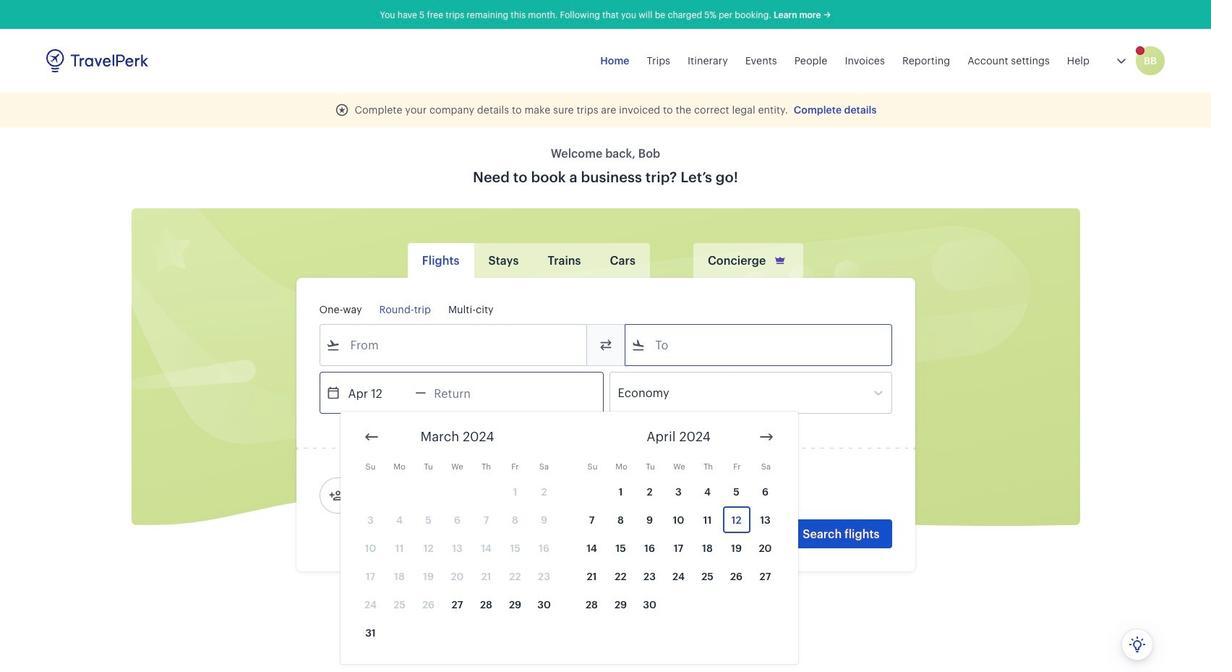 Task type: locate. For each thing, give the bounding box(es) containing it.
From search field
[[340, 333, 568, 357]]

Add first traveler search field
[[343, 484, 494, 507]]

move backward to switch to the previous month. image
[[363, 428, 380, 446]]



Task type: describe. For each thing, give the bounding box(es) containing it.
Return text field
[[426, 373, 502, 413]]

To search field
[[646, 333, 873, 357]]

Depart text field
[[340, 373, 416, 413]]

move forward to switch to the next month. image
[[758, 428, 775, 446]]

calendar application
[[340, 412, 1212, 664]]



